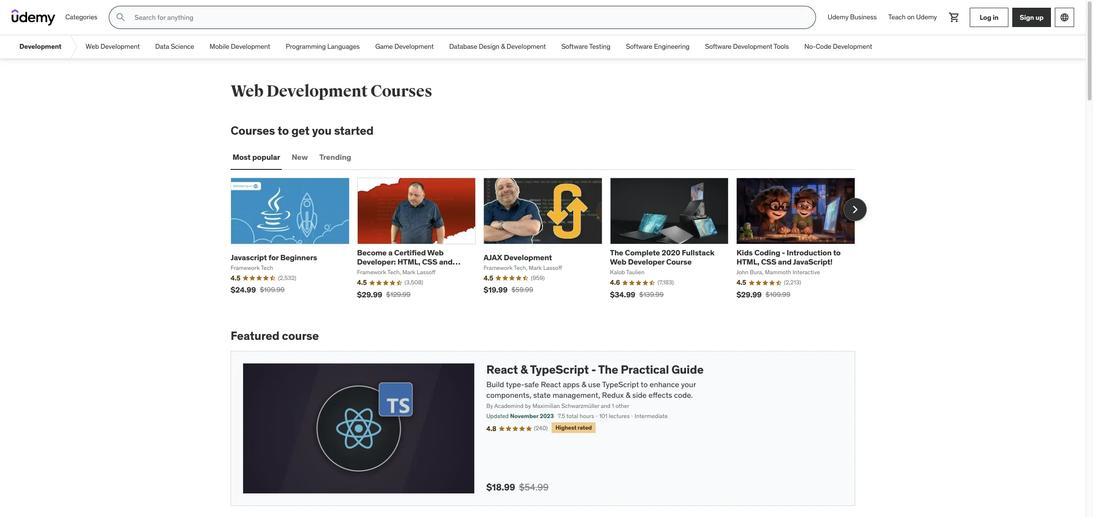 Task type: locate. For each thing, give the bounding box(es) containing it.
1 horizontal spatial css
[[761, 257, 776, 267]]

courses down game development link
[[370, 81, 432, 102]]

software left testing
[[561, 42, 588, 51]]

kids coding - introduction to html, css and javascript!
[[736, 248, 841, 267]]

teach on udemy link
[[883, 6, 943, 29]]

2 horizontal spatial and
[[778, 257, 792, 267]]

(240)
[[534, 425, 548, 432]]

1
[[612, 403, 614, 410]]

html, inside "kids coding - introduction to html, css and javascript!"
[[736, 257, 759, 267]]

react up build
[[486, 362, 518, 377]]

0 horizontal spatial typescript
[[530, 362, 589, 377]]

0 vertical spatial the
[[610, 248, 623, 258]]

software testing link
[[554, 35, 618, 58]]

1 horizontal spatial udemy
[[916, 13, 937, 21]]

guide
[[672, 362, 704, 377]]

1 horizontal spatial software
[[626, 42, 652, 51]]

software testing
[[561, 42, 610, 51]]

shopping cart with 0 items image
[[949, 12, 960, 23]]

database design & development
[[449, 42, 546, 51]]

javascript for beginners link
[[231, 253, 317, 262]]

web left developer
[[610, 257, 626, 267]]

development inside carousel element
[[504, 253, 552, 262]]

the left complete
[[610, 248, 623, 258]]

to right javascript!
[[833, 248, 841, 258]]

1 software from the left
[[561, 42, 588, 51]]

web right arrow pointing to subcategory menu links image
[[86, 42, 99, 51]]

udemy inside udemy business link
[[828, 13, 849, 21]]

mobile development link
[[202, 35, 278, 58]]

development inside web development link
[[100, 42, 140, 51]]

coding
[[754, 248, 780, 258]]

developer
[[628, 257, 665, 267]]

1 horizontal spatial and
[[601, 403, 610, 410]]

css for certified
[[422, 257, 437, 267]]

total
[[566, 413, 578, 420]]

log in
[[980, 13, 999, 22]]

1 html, from the left
[[397, 257, 420, 267]]

1 vertical spatial react
[[541, 380, 561, 389]]

and left javascript!
[[778, 257, 792, 267]]

kids coding - introduction to html, css and javascript! link
[[736, 248, 841, 267]]

development inside mobile development link
[[231, 42, 270, 51]]

0 vertical spatial to
[[278, 123, 289, 138]]

development
[[19, 42, 61, 51], [100, 42, 140, 51], [231, 42, 270, 51], [394, 42, 434, 51], [507, 42, 546, 51], [733, 42, 772, 51], [833, 42, 872, 51], [266, 81, 368, 102], [504, 253, 552, 262]]

game development
[[375, 42, 434, 51]]

css right a
[[422, 257, 437, 267]]

lectures
[[609, 413, 630, 420]]

css inside become a certified web developer: html, css and javascript
[[422, 257, 437, 267]]

0 horizontal spatial -
[[591, 362, 596, 377]]

0 horizontal spatial udemy
[[828, 13, 849, 21]]

development inside software development tools link
[[733, 42, 772, 51]]

html, inside become a certified web developer: html, css and javascript
[[397, 257, 420, 267]]

2 horizontal spatial to
[[833, 248, 841, 258]]

effects
[[649, 391, 672, 400]]

2 udemy from the left
[[916, 13, 937, 21]]

and right certified
[[439, 257, 453, 267]]

development for web development courses
[[266, 81, 368, 102]]

development inside development link
[[19, 42, 61, 51]]

the
[[610, 248, 623, 258], [598, 362, 618, 377]]

and inside react & typescript - the practical guide build type-safe react apps & use typescript to enhance your components, state management, redux & side effects code. by academind by maximilian schwarzmüller and 1 other
[[601, 403, 610, 410]]

most popular
[[233, 152, 280, 162]]

popular
[[252, 152, 280, 162]]

by
[[525, 403, 531, 410]]

on
[[907, 13, 915, 21]]

for
[[269, 253, 279, 262]]

development down the udemy image
[[19, 42, 61, 51]]

- right coding
[[782, 248, 785, 258]]

rated
[[578, 424, 592, 432]]

0 horizontal spatial css
[[422, 257, 437, 267]]

developer:
[[357, 257, 396, 267]]

software inside software development tools link
[[705, 42, 731, 51]]

3 software from the left
[[705, 42, 731, 51]]

development up the you
[[266, 81, 368, 102]]

redux
[[602, 391, 624, 400]]

1 vertical spatial courses
[[231, 123, 275, 138]]

2023
[[540, 413, 554, 420]]

to up side
[[641, 380, 648, 389]]

2 html, from the left
[[736, 257, 759, 267]]

software for software testing
[[561, 42, 588, 51]]

typescript up the redux
[[602, 380, 639, 389]]

web
[[86, 42, 99, 51], [231, 81, 263, 102], [427, 248, 444, 258], [610, 257, 626, 267]]

practical
[[621, 362, 669, 377]]

2 software from the left
[[626, 42, 652, 51]]

udemy left business
[[828, 13, 849, 21]]

to left get
[[278, 123, 289, 138]]

0 horizontal spatial and
[[439, 257, 453, 267]]

Search for anything text field
[[133, 9, 804, 26]]

web right certified
[[427, 248, 444, 258]]

- up use
[[591, 362, 596, 377]]

teach
[[888, 13, 906, 21]]

languages
[[327, 42, 360, 51]]

and inside "kids coding - introduction to html, css and javascript!"
[[778, 257, 792, 267]]

schwarzmüller
[[561, 403, 599, 410]]

typescript up apps
[[530, 362, 589, 377]]

sign up link
[[1012, 8, 1051, 27]]

web inside the complete 2020 fullstack web developer course
[[610, 257, 626, 267]]

highest rated
[[555, 424, 592, 432]]

0 horizontal spatial software
[[561, 42, 588, 51]]

software inside software testing link
[[561, 42, 588, 51]]

udemy right on
[[916, 13, 937, 21]]

ajax development
[[484, 253, 552, 262]]

development right ajax
[[504, 253, 552, 262]]

2 css from the left
[[761, 257, 776, 267]]

no-code development link
[[797, 35, 880, 58]]

data
[[155, 42, 169, 51]]

1 horizontal spatial -
[[782, 248, 785, 258]]

to
[[278, 123, 289, 138], [833, 248, 841, 258], [641, 380, 648, 389]]

development for game development
[[394, 42, 434, 51]]

udemy business
[[828, 13, 877, 21]]

courses
[[370, 81, 432, 102], [231, 123, 275, 138]]

udemy
[[828, 13, 849, 21], [916, 13, 937, 21]]

development inside game development link
[[394, 42, 434, 51]]

management,
[[553, 391, 600, 400]]

0 vertical spatial react
[[486, 362, 518, 377]]

css for -
[[761, 257, 776, 267]]

you
[[312, 123, 332, 138]]

the inside the complete 2020 fullstack web developer course
[[610, 248, 623, 258]]

business
[[850, 13, 877, 21]]

courses to get you started
[[231, 123, 374, 138]]

development right code
[[833, 42, 872, 51]]

development inside the no-code development link
[[833, 42, 872, 51]]

1 udemy from the left
[[828, 13, 849, 21]]

0 vertical spatial typescript
[[530, 362, 589, 377]]

sign up
[[1020, 13, 1044, 22]]

1 css from the left
[[422, 257, 437, 267]]

code.
[[674, 391, 693, 400]]

1 horizontal spatial html,
[[736, 257, 759, 267]]

testing
[[589, 42, 610, 51]]

and inside become a certified web developer: html, css and javascript
[[439, 257, 453, 267]]

get
[[291, 123, 310, 138]]

courses up most popular
[[231, 123, 275, 138]]

development right game on the top
[[394, 42, 434, 51]]

css right kids
[[761, 257, 776, 267]]

development right design
[[507, 42, 546, 51]]

use
[[588, 380, 600, 389]]

react up state
[[541, 380, 561, 389]]

0 vertical spatial -
[[782, 248, 785, 258]]

development down submit search icon
[[100, 42, 140, 51]]

web down mobile development link
[[231, 81, 263, 102]]

become a certified web developer: html, css and javascript
[[357, 248, 453, 276]]

react & typescript - the practical guide build type-safe react apps & use typescript to enhance your components, state management, redux & side effects code. by academind by maximilian schwarzmüller and 1 other
[[486, 362, 704, 410]]

1 horizontal spatial to
[[641, 380, 648, 389]]

game development link
[[368, 35, 441, 58]]

0 horizontal spatial courses
[[231, 123, 275, 138]]

css inside "kids coding - introduction to html, css and javascript!"
[[761, 257, 776, 267]]

1 horizontal spatial courses
[[370, 81, 432, 102]]

software right engineering
[[705, 42, 731, 51]]

the up use
[[598, 362, 618, 377]]

development right mobile
[[231, 42, 270, 51]]

css
[[422, 257, 437, 267], [761, 257, 776, 267]]

game
[[375, 42, 393, 51]]

1 vertical spatial the
[[598, 362, 618, 377]]

4.8
[[486, 425, 496, 433]]

&
[[501, 42, 505, 51], [520, 362, 528, 377], [582, 380, 586, 389], [626, 391, 630, 400]]

software development tools link
[[697, 35, 797, 58]]

udemy image
[[12, 9, 56, 26]]

2 vertical spatial to
[[641, 380, 648, 389]]

course
[[666, 257, 692, 267]]

typescript
[[530, 362, 589, 377], [602, 380, 639, 389]]

0 horizontal spatial html,
[[397, 257, 420, 267]]

and left the 1
[[601, 403, 610, 410]]

1 vertical spatial typescript
[[602, 380, 639, 389]]

software left engineering
[[626, 42, 652, 51]]

0 horizontal spatial react
[[486, 362, 518, 377]]

up
[[1036, 13, 1044, 22]]

2 horizontal spatial software
[[705, 42, 731, 51]]

software inside software engineering "link"
[[626, 42, 652, 51]]

0 horizontal spatial to
[[278, 123, 289, 138]]

1 vertical spatial to
[[833, 248, 841, 258]]

engineering
[[654, 42, 690, 51]]

development left tools
[[733, 42, 772, 51]]

1 horizontal spatial react
[[541, 380, 561, 389]]

software
[[561, 42, 588, 51], [626, 42, 652, 51], [705, 42, 731, 51]]

html, for coding
[[736, 257, 759, 267]]

1 vertical spatial -
[[591, 362, 596, 377]]



Task type: describe. For each thing, give the bounding box(es) containing it.
& right design
[[501, 42, 505, 51]]

& left use
[[582, 380, 586, 389]]

- inside "kids coding - introduction to html, css and javascript!"
[[782, 248, 785, 258]]

data science
[[155, 42, 194, 51]]

course
[[282, 329, 319, 344]]

code
[[816, 42, 831, 51]]

apps
[[563, 380, 580, 389]]

tools
[[774, 42, 789, 51]]

development inside database design & development link
[[507, 42, 546, 51]]

& left side
[[626, 391, 630, 400]]

& up the safe
[[520, 362, 528, 377]]

side
[[632, 391, 647, 400]]

trending
[[319, 152, 351, 162]]

teach on udemy
[[888, 13, 937, 21]]

data science link
[[148, 35, 202, 58]]

programming languages link
[[278, 35, 368, 58]]

intermediate
[[635, 413, 668, 420]]

build
[[486, 380, 504, 389]]

highest
[[555, 424, 576, 432]]

design
[[479, 42, 499, 51]]

arrow pointing to subcategory menu links image
[[69, 35, 78, 58]]

udemy business link
[[822, 6, 883, 29]]

by
[[486, 403, 493, 410]]

updated
[[486, 413, 509, 420]]

web development courses
[[231, 81, 432, 102]]

fullstack
[[682, 248, 714, 258]]

mobile
[[210, 42, 229, 51]]

other
[[616, 403, 629, 410]]

no-
[[804, 42, 816, 51]]

udemy inside teach on udemy link
[[916, 13, 937, 21]]

sign
[[1020, 13, 1034, 22]]

programming
[[286, 42, 326, 51]]

programming languages
[[286, 42, 360, 51]]

categories
[[65, 13, 97, 21]]

safe
[[524, 380, 539, 389]]

state
[[533, 391, 551, 400]]

html, for a
[[397, 257, 420, 267]]

javascript
[[231, 253, 267, 262]]

software for software development tools
[[705, 42, 731, 51]]

the inside react & typescript - the practical guide build type-safe react apps & use typescript to enhance your components, state management, redux & side effects code. by academind by maximilian schwarzmüller and 1 other
[[598, 362, 618, 377]]

new button
[[290, 146, 310, 169]]

type-
[[506, 380, 524, 389]]

development for software development tools
[[733, 42, 772, 51]]

development link
[[12, 35, 69, 58]]

ajax
[[484, 253, 502, 262]]

components,
[[486, 391, 531, 400]]

7.5 total hours
[[558, 413, 594, 420]]

featured
[[231, 329, 279, 344]]

javascript
[[357, 267, 394, 276]]

beginners
[[280, 253, 317, 262]]

a
[[388, 248, 392, 258]]

to inside "kids coding - introduction to html, css and javascript!"
[[833, 248, 841, 258]]

certified
[[394, 248, 426, 258]]

101
[[599, 413, 607, 420]]

enhance
[[650, 380, 679, 389]]

development for web development
[[100, 42, 140, 51]]

and for introduction
[[778, 257, 792, 267]]

hours
[[580, 413, 594, 420]]

0 vertical spatial courses
[[370, 81, 432, 102]]

javascript for beginners
[[231, 253, 317, 262]]

software development tools
[[705, 42, 789, 51]]

no-code development
[[804, 42, 872, 51]]

most
[[233, 152, 251, 162]]

software for software engineering
[[626, 42, 652, 51]]

trending button
[[317, 146, 353, 169]]

and for web
[[439, 257, 453, 267]]

$18.99 $54.99
[[486, 482, 549, 493]]

introduction
[[787, 248, 832, 258]]

web development
[[86, 42, 140, 51]]

the complete 2020 fullstack web developer course
[[610, 248, 714, 267]]

november
[[510, 413, 538, 420]]

complete
[[625, 248, 660, 258]]

new
[[292, 152, 308, 162]]

your
[[681, 380, 696, 389]]

academind
[[494, 403, 524, 410]]

updated november 2023
[[486, 413, 554, 420]]

mobile development
[[210, 42, 270, 51]]

submit search image
[[115, 12, 127, 23]]

database design & development link
[[441, 35, 554, 58]]

in
[[993, 13, 999, 22]]

next image
[[847, 202, 863, 218]]

development for ajax development
[[504, 253, 552, 262]]

web inside become a certified web developer: html, css and javascript
[[427, 248, 444, 258]]

1 horizontal spatial typescript
[[602, 380, 639, 389]]

database
[[449, 42, 477, 51]]

choose a language image
[[1060, 13, 1069, 22]]

- inside react & typescript - the practical guide build type-safe react apps & use typescript to enhance your components, state management, redux & side effects code. by academind by maximilian schwarzmüller and 1 other
[[591, 362, 596, 377]]

science
[[171, 42, 194, 51]]

categories button
[[59, 6, 103, 29]]

web development link
[[78, 35, 148, 58]]

become
[[357, 248, 387, 258]]

carousel element
[[231, 178, 867, 306]]

to inside react & typescript - the practical guide build type-safe react apps & use typescript to enhance your components, state management, redux & side effects code. by academind by maximilian schwarzmüller and 1 other
[[641, 380, 648, 389]]

101 lectures
[[599, 413, 630, 420]]

$18.99
[[486, 482, 515, 493]]

started
[[334, 123, 374, 138]]

development for mobile development
[[231, 42, 270, 51]]



Task type: vqa. For each thing, say whether or not it's contained in the screenshot.
?
no



